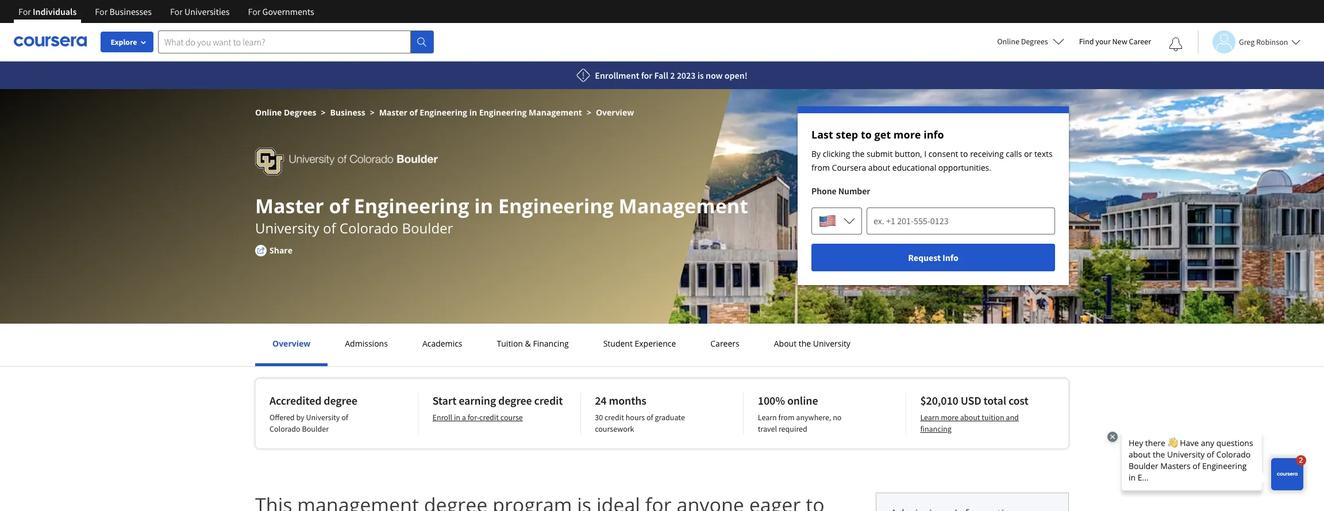 Task type: describe. For each thing, give the bounding box(es) containing it.
careers
[[711, 338, 740, 349]]

open!
[[725, 70, 748, 81]]

i
[[925, 148, 927, 159]]

&
[[525, 338, 531, 349]]

explore button
[[101, 32, 153, 52]]

1 > from the left
[[321, 107, 326, 118]]

greg robinson
[[1239, 37, 1289, 47]]

online degrees button
[[988, 29, 1074, 54]]

is
[[698, 70, 704, 81]]

about inside "$20,010 usd total cost learn more about tuition and financing"
[[961, 412, 981, 423]]

request
[[908, 252, 941, 263]]

about inside by clicking the submit button, i consent to receiving calls or texts from coursera about educational opportunities.
[[869, 162, 891, 173]]

texts
[[1035, 148, 1053, 159]]

credit for start earning degree credit
[[534, 393, 563, 408]]

get
[[875, 128, 891, 141]]

calls
[[1006, 148, 1022, 159]]

in inside start earning degree credit enroll in a for-credit course
[[454, 412, 460, 423]]

credit for 24 months
[[605, 412, 624, 423]]

0 horizontal spatial management
[[529, 107, 582, 118]]

about
[[774, 338, 797, 349]]

boulder inside accredited degree offered by university of colorado boulder
[[302, 424, 329, 434]]

businesses
[[109, 6, 152, 17]]

colorado inside master of engineering in engineering management university of colorado boulder
[[340, 218, 399, 237]]

by clicking the submit button, i consent to receiving calls or texts from coursera about educational opportunities.
[[812, 148, 1053, 173]]

anywhere,
[[796, 412, 832, 423]]

careers link
[[707, 338, 743, 349]]

1 vertical spatial university
[[813, 338, 851, 349]]

2023
[[677, 70, 696, 81]]

for businesses
[[95, 6, 152, 17]]

0 vertical spatial overview
[[596, 107, 634, 118]]

enroll
[[433, 412, 452, 423]]

by
[[296, 412, 304, 423]]

total
[[984, 393, 1007, 408]]

for for universities
[[170, 6, 183, 17]]

for governments
[[248, 6, 314, 17]]

for universities
[[170, 6, 230, 17]]

start
[[433, 393, 457, 408]]

for individuals
[[18, 6, 77, 17]]

course
[[501, 412, 523, 423]]

business
[[330, 107, 365, 118]]

for-
[[468, 412, 479, 423]]

usd
[[961, 393, 982, 408]]

more inside "$20,010 usd total cost learn more about tuition and financing"
[[941, 412, 959, 423]]

$20,010
[[921, 393, 959, 408]]

academics
[[422, 338, 463, 349]]

individuals
[[33, 6, 77, 17]]

online degrees
[[998, 36, 1048, 47]]

24
[[595, 393, 607, 408]]

student experience
[[603, 338, 676, 349]]

no
[[833, 412, 842, 423]]

online degrees link
[[255, 107, 316, 118]]

100%
[[758, 393, 785, 408]]

enroll in a for-credit course link
[[433, 412, 523, 423]]

coursework
[[595, 424, 634, 434]]

What do you want to learn? text field
[[158, 30, 411, 53]]

student experience link
[[600, 338, 680, 349]]

phone
[[812, 185, 837, 197]]

of inside accredited degree offered by university of colorado boulder
[[342, 412, 348, 423]]

months
[[609, 393, 647, 408]]

🇺🇸 button
[[812, 207, 862, 235]]

degrees for online degrees > business > master of engineering in engineering management > overview
[[284, 107, 316, 118]]

now
[[706, 70, 723, 81]]

for
[[641, 70, 653, 81]]

tuition
[[982, 412, 1005, 423]]

🇺🇸
[[819, 210, 837, 233]]

colorado inside accredited degree offered by university of colorado boulder
[[270, 424, 300, 434]]

enrollment
[[595, 70, 640, 81]]

explore
[[111, 37, 137, 47]]

degrees for online degrees
[[1021, 36, 1048, 47]]

100% online learn from anywhere, no travel required
[[758, 393, 842, 434]]

online for online degrees > business > master of engineering in engineering management > overview
[[255, 107, 282, 118]]

experience
[[635, 338, 676, 349]]

find your new career link
[[1074, 34, 1157, 49]]

master inside master of engineering in engineering management university of colorado boulder
[[255, 193, 324, 219]]

new
[[1113, 36, 1128, 47]]

0 horizontal spatial credit
[[479, 412, 499, 423]]

graduate
[[655, 412, 685, 423]]

in inside master of engineering in engineering management university of colorado boulder
[[474, 193, 493, 219]]

opportunities.
[[939, 162, 992, 173]]

from inside by clicking the submit button, i consent to receiving calls or texts from coursera about educational opportunities.
[[812, 162, 830, 173]]

info
[[943, 252, 959, 263]]

hours
[[626, 412, 645, 423]]

university inside master of engineering in engineering management university of colorado boulder
[[255, 218, 319, 237]]

0 horizontal spatial to
[[861, 128, 872, 141]]

of inside '24 months 30 credit hours of graduate coursework'
[[647, 412, 653, 423]]

show notifications image
[[1169, 37, 1183, 51]]

step
[[836, 128, 858, 141]]

a
[[462, 412, 466, 423]]

enrollment for fall 2 2023 is now open!
[[595, 70, 748, 81]]

the inside by clicking the submit button, i consent to receiving calls or texts from coursera about educational opportunities.
[[853, 148, 865, 159]]

financing
[[921, 424, 952, 434]]

accredited
[[270, 393, 322, 408]]

30
[[595, 412, 603, 423]]

degree inside start earning degree credit enroll in a for-credit course
[[498, 393, 532, 408]]

tuition
[[497, 338, 523, 349]]

Phone Number telephone field
[[867, 207, 1056, 235]]

greg robinson button
[[1198, 30, 1301, 53]]

find
[[1079, 36, 1094, 47]]



Task type: vqa. For each thing, say whether or not it's contained in the screenshot.
the bottommost "skills"
no



Task type: locate. For each thing, give the bounding box(es) containing it.
degrees left find
[[1021, 36, 1048, 47]]

0 horizontal spatial about
[[869, 162, 891, 173]]

None search field
[[158, 30, 434, 53]]

1 horizontal spatial learn
[[921, 412, 940, 423]]

more up financing
[[941, 412, 959, 423]]

2 horizontal spatial credit
[[605, 412, 624, 423]]

1 horizontal spatial management
[[619, 193, 748, 219]]

start earning degree credit enroll in a for-credit course
[[433, 393, 563, 423]]

1 vertical spatial the
[[799, 338, 811, 349]]

1 vertical spatial from
[[779, 412, 795, 423]]

about the university link
[[771, 338, 854, 349]]

degree right accredited
[[324, 393, 358, 408]]

2 vertical spatial university
[[306, 412, 340, 423]]

0 vertical spatial from
[[812, 162, 830, 173]]

for
[[18, 6, 31, 17], [95, 6, 108, 17], [170, 6, 183, 17], [248, 6, 261, 17]]

from down by
[[812, 162, 830, 173]]

last step to get more info
[[812, 128, 944, 141]]

universities
[[185, 6, 230, 17]]

about down submit
[[869, 162, 891, 173]]

0 vertical spatial management
[[529, 107, 582, 118]]

3 > from the left
[[587, 107, 592, 118]]

1 horizontal spatial master
[[379, 107, 408, 118]]

24 months 30 credit hours of graduate coursework
[[595, 393, 685, 434]]

1 vertical spatial more
[[941, 412, 959, 423]]

0 vertical spatial master
[[379, 107, 408, 118]]

by
[[812, 148, 821, 159]]

online inside popup button
[[998, 36, 1020, 47]]

1 horizontal spatial about
[[961, 412, 981, 423]]

0 horizontal spatial more
[[894, 128, 921, 141]]

degree up "course" at the bottom
[[498, 393, 532, 408]]

0 horizontal spatial >
[[321, 107, 326, 118]]

1 vertical spatial online
[[255, 107, 282, 118]]

tuition & financing
[[497, 338, 569, 349]]

more up button,
[[894, 128, 921, 141]]

of
[[410, 107, 418, 118], [329, 193, 349, 219], [323, 218, 336, 237], [342, 412, 348, 423], [647, 412, 653, 423]]

university of colorado boulder image
[[255, 148, 438, 175]]

and
[[1006, 412, 1019, 423]]

or
[[1025, 148, 1033, 159]]

1 horizontal spatial from
[[812, 162, 830, 173]]

0 vertical spatial more
[[894, 128, 921, 141]]

1 vertical spatial boulder
[[302, 424, 329, 434]]

share
[[270, 245, 293, 256]]

receiving
[[971, 148, 1004, 159]]

1 horizontal spatial degrees
[[1021, 36, 1048, 47]]

2 > from the left
[[370, 107, 375, 118]]

management
[[529, 107, 582, 118], [619, 193, 748, 219]]

1 horizontal spatial the
[[853, 148, 865, 159]]

degree inside accredited degree offered by university of colorado boulder
[[324, 393, 358, 408]]

2 degree from the left
[[498, 393, 532, 408]]

0 horizontal spatial degree
[[324, 393, 358, 408]]

for left governments
[[248, 6, 261, 17]]

1 for from the left
[[18, 6, 31, 17]]

2 learn from the left
[[921, 412, 940, 423]]

degrees inside popup button
[[1021, 36, 1048, 47]]

credit
[[534, 393, 563, 408], [479, 412, 499, 423], [605, 412, 624, 423]]

info
[[924, 128, 944, 141]]

0 vertical spatial online
[[998, 36, 1020, 47]]

1 vertical spatial about
[[961, 412, 981, 423]]

about
[[869, 162, 891, 173], [961, 412, 981, 423]]

educational
[[893, 162, 937, 173]]

0 horizontal spatial overview
[[273, 338, 311, 349]]

credit down earning
[[479, 412, 499, 423]]

button,
[[895, 148, 922, 159]]

phone number
[[812, 185, 870, 197]]

engineering
[[420, 107, 467, 118], [479, 107, 527, 118], [354, 193, 469, 219], [498, 193, 614, 219]]

0 horizontal spatial master
[[255, 193, 324, 219]]

degrees
[[1021, 36, 1048, 47], [284, 107, 316, 118]]

university inside accredited degree offered by university of colorado boulder
[[306, 412, 340, 423]]

1 vertical spatial to
[[961, 148, 968, 159]]

1 vertical spatial management
[[619, 193, 748, 219]]

1 horizontal spatial to
[[961, 148, 968, 159]]

to left get
[[861, 128, 872, 141]]

university right about
[[813, 338, 851, 349]]

>
[[321, 107, 326, 118], [370, 107, 375, 118], [587, 107, 592, 118]]

required
[[779, 424, 808, 434]]

2 vertical spatial in
[[454, 412, 460, 423]]

degrees left business link
[[284, 107, 316, 118]]

master
[[379, 107, 408, 118], [255, 193, 324, 219]]

0 horizontal spatial colorado
[[270, 424, 300, 434]]

4 for from the left
[[248, 6, 261, 17]]

academics link
[[419, 338, 466, 349]]

university right by
[[306, 412, 340, 423]]

1 vertical spatial degrees
[[284, 107, 316, 118]]

in
[[469, 107, 477, 118], [474, 193, 493, 219], [454, 412, 460, 423]]

1 degree from the left
[[324, 393, 358, 408]]

university up share button
[[255, 218, 319, 237]]

0 vertical spatial boulder
[[402, 218, 453, 237]]

for for businesses
[[95, 6, 108, 17]]

cost
[[1009, 393, 1029, 408]]

share button
[[255, 244, 310, 256]]

credit up the coursework
[[605, 412, 624, 423]]

fall
[[655, 70, 669, 81]]

travel
[[758, 424, 777, 434]]

for for governments
[[248, 6, 261, 17]]

governments
[[263, 6, 314, 17]]

0 horizontal spatial degrees
[[284, 107, 316, 118]]

overview up accredited
[[273, 338, 311, 349]]

1 vertical spatial colorado
[[270, 424, 300, 434]]

$20,010 usd total cost learn more about tuition and financing
[[921, 393, 1029, 434]]

0 horizontal spatial the
[[799, 338, 811, 349]]

financing
[[533, 338, 569, 349]]

greg
[[1239, 37, 1255, 47]]

overview
[[596, 107, 634, 118], [273, 338, 311, 349]]

admissions link
[[342, 338, 391, 349]]

degree
[[324, 393, 358, 408], [498, 393, 532, 408]]

university
[[255, 218, 319, 237], [813, 338, 851, 349], [306, 412, 340, 423]]

online for online degrees
[[998, 36, 1020, 47]]

for left universities
[[170, 6, 183, 17]]

business link
[[330, 107, 365, 118]]

from
[[812, 162, 830, 173], [779, 412, 795, 423]]

0 vertical spatial about
[[869, 162, 891, 173]]

1 horizontal spatial credit
[[534, 393, 563, 408]]

master of engineering in engineering management link
[[379, 107, 582, 118]]

2 for from the left
[[95, 6, 108, 17]]

1 horizontal spatial colorado
[[340, 218, 399, 237]]

from inside 100% online learn from anywhere, no travel required
[[779, 412, 795, 423]]

to inside by clicking the submit button, i consent to receiving calls or texts from coursera about educational opportunities.
[[961, 148, 968, 159]]

0 vertical spatial to
[[861, 128, 872, 141]]

the right about
[[799, 338, 811, 349]]

0 horizontal spatial learn
[[758, 412, 777, 423]]

banner navigation
[[9, 0, 323, 23]]

1 horizontal spatial online
[[998, 36, 1020, 47]]

more
[[894, 128, 921, 141], [941, 412, 959, 423]]

about the university
[[774, 338, 851, 349]]

0 horizontal spatial boulder
[[302, 424, 329, 434]]

learn
[[758, 412, 777, 423], [921, 412, 940, 423]]

1 vertical spatial in
[[474, 193, 493, 219]]

master up share button
[[255, 193, 324, 219]]

1 horizontal spatial more
[[941, 412, 959, 423]]

learn up travel
[[758, 412, 777, 423]]

credit inside '24 months 30 credit hours of graduate coursework'
[[605, 412, 624, 423]]

1 learn from the left
[[758, 412, 777, 423]]

management inside master of engineering in engineering management university of colorado boulder
[[619, 193, 748, 219]]

your
[[1096, 36, 1111, 47]]

for for individuals
[[18, 6, 31, 17]]

1 vertical spatial overview
[[273, 338, 311, 349]]

to up opportunities.
[[961, 148, 968, 159]]

1 horizontal spatial >
[[370, 107, 375, 118]]

0 vertical spatial degrees
[[1021, 36, 1048, 47]]

the up coursera
[[853, 148, 865, 159]]

learn inside 100% online learn from anywhere, no travel required
[[758, 412, 777, 423]]

find your new career
[[1079, 36, 1152, 47]]

0 horizontal spatial online
[[255, 107, 282, 118]]

online
[[998, 36, 1020, 47], [255, 107, 282, 118]]

3 for from the left
[[170, 6, 183, 17]]

learn inside "$20,010 usd total cost learn more about tuition and financing"
[[921, 412, 940, 423]]

career
[[1129, 36, 1152, 47]]

from up required
[[779, 412, 795, 423]]

earning
[[459, 393, 496, 408]]

the
[[853, 148, 865, 159], [799, 338, 811, 349]]

master right business at the top
[[379, 107, 408, 118]]

about down usd
[[961, 412, 981, 423]]

for left individuals
[[18, 6, 31, 17]]

coursera
[[832, 162, 866, 173]]

clicking
[[823, 148, 850, 159]]

last
[[812, 128, 833, 141]]

coursera image
[[14, 32, 87, 51]]

colorado
[[340, 218, 399, 237], [270, 424, 300, 434]]

learn up financing
[[921, 412, 940, 423]]

2 horizontal spatial >
[[587, 107, 592, 118]]

0 vertical spatial university
[[255, 218, 319, 237]]

credit left "24"
[[534, 393, 563, 408]]

request info button
[[812, 244, 1056, 271]]

0 horizontal spatial from
[[779, 412, 795, 423]]

1 horizontal spatial overview
[[596, 107, 634, 118]]

overview down enrollment in the top left of the page
[[596, 107, 634, 118]]

0 vertical spatial the
[[853, 148, 865, 159]]

2
[[670, 70, 675, 81]]

submit
[[867, 148, 893, 159]]

offered
[[270, 412, 295, 423]]

boulder inside master of engineering in engineering management university of colorado boulder
[[402, 218, 453, 237]]

learn more about tuition and financing link
[[921, 412, 1019, 434]]

1 vertical spatial master
[[255, 193, 324, 219]]

accredited degree offered by university of colorado boulder
[[270, 393, 358, 434]]

for left businesses
[[95, 6, 108, 17]]

0 vertical spatial colorado
[[340, 218, 399, 237]]

1 horizontal spatial degree
[[498, 393, 532, 408]]

number
[[839, 185, 870, 197]]

0 vertical spatial in
[[469, 107, 477, 118]]

1 horizontal spatial boulder
[[402, 218, 453, 237]]



